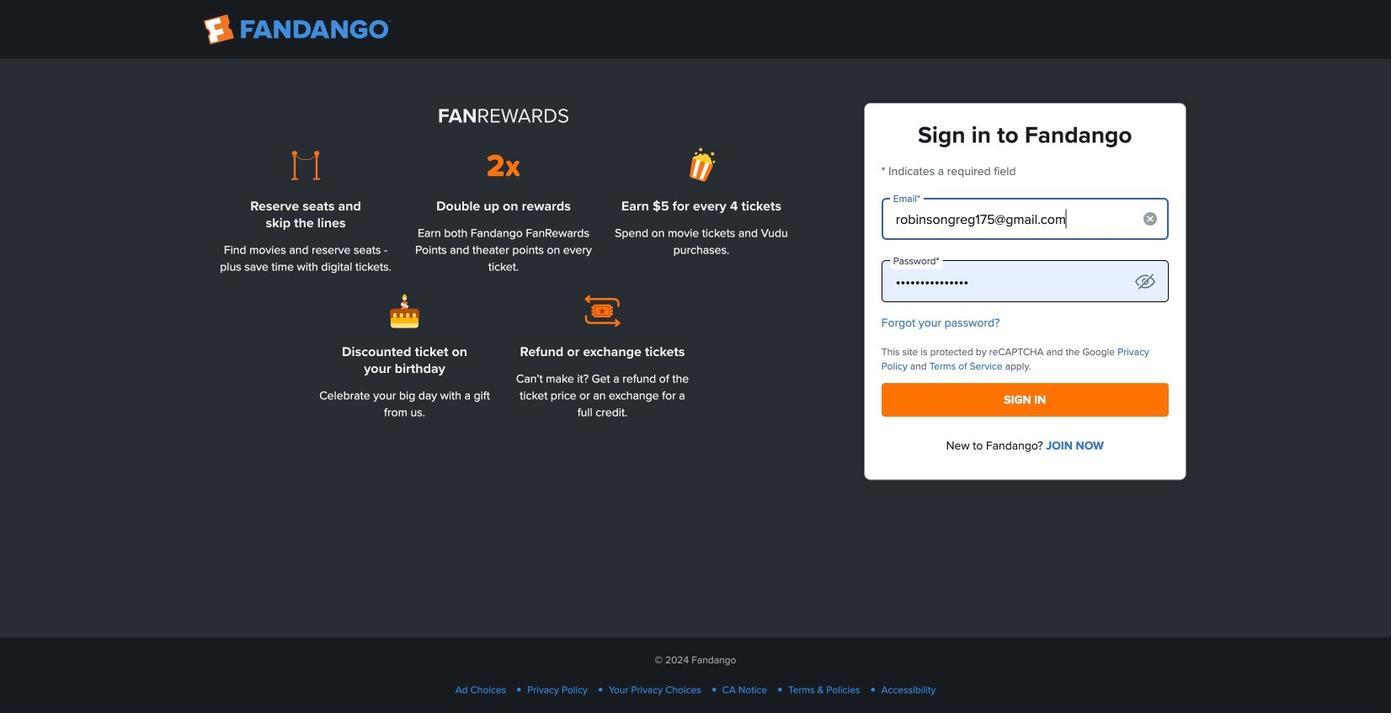 Task type: locate. For each thing, give the bounding box(es) containing it.
fandango home image
[[204, 14, 391, 45]]

  password field
[[881, 260, 1169, 302]]

None submit
[[881, 383, 1169, 417]]

  text field
[[881, 198, 1169, 240]]

password hide image
[[1135, 274, 1155, 289]]



Task type: vqa. For each thing, say whether or not it's contained in the screenshot.
Advertisement "element" within the Movie Summary element
no



